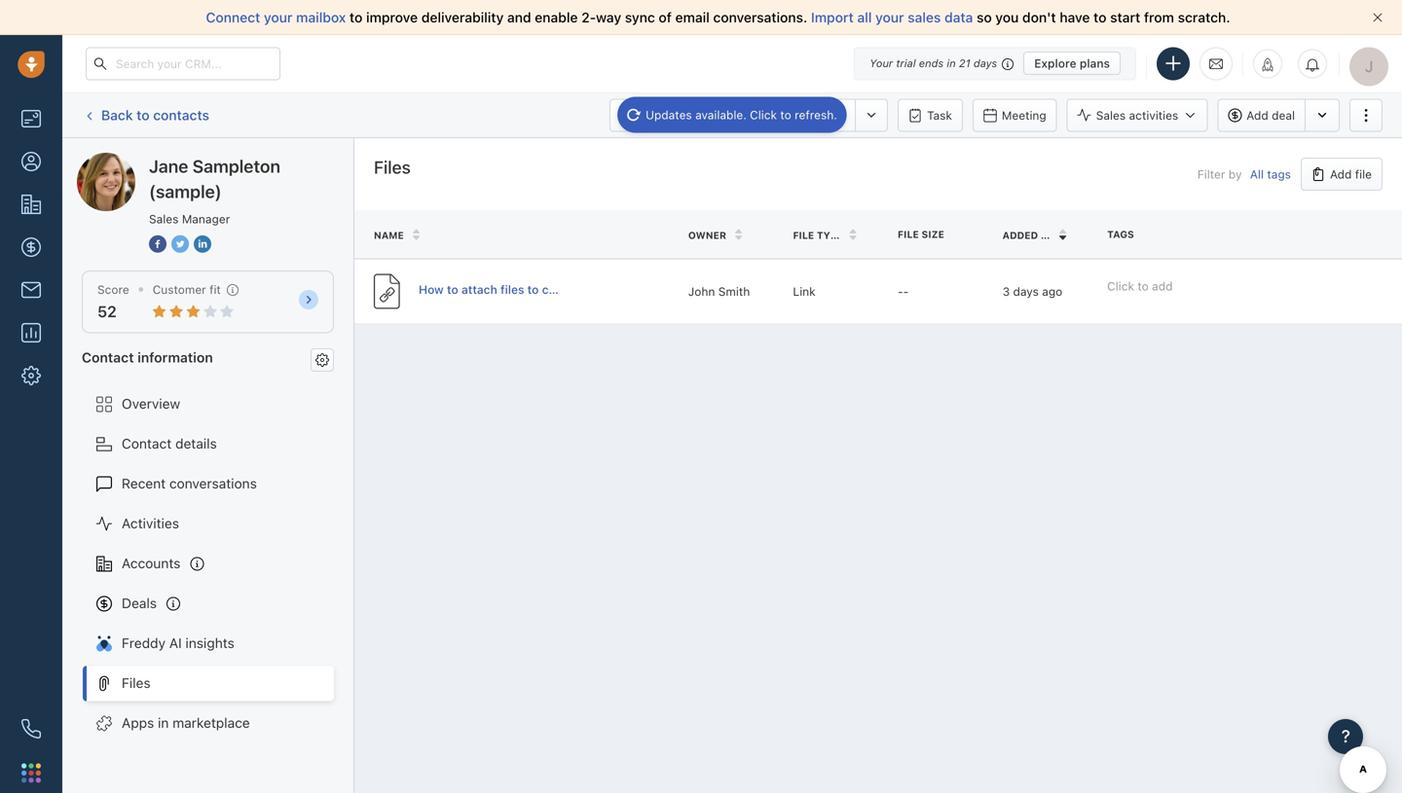 Task type: vqa. For each thing, say whether or not it's contained in the screenshot.
the bottommost Files
yes



Task type: locate. For each thing, give the bounding box(es) containing it.
mng settings image
[[316, 353, 329, 367]]

task
[[927, 109, 952, 122]]

add left deal
[[1247, 109, 1269, 122]]

contact
[[82, 349, 134, 365], [122, 436, 172, 452]]

import all your sales data link
[[811, 9, 977, 25]]

click
[[750, 108, 777, 122], [1107, 279, 1135, 293]]

add deal
[[1247, 109, 1295, 122]]

sales up facebook circled icon
[[149, 212, 179, 226]]

days
[[974, 57, 997, 70], [1013, 285, 1039, 298]]

0 horizontal spatial your
[[264, 9, 293, 25]]

sales left activities
[[1096, 109, 1126, 122]]

email
[[675, 9, 710, 25]]

email
[[639, 109, 668, 122]]

don't
[[1023, 9, 1056, 25]]

1 horizontal spatial add
[[1330, 168, 1352, 181]]

3
[[1003, 285, 1010, 298]]

days right 21
[[974, 57, 997, 70]]

tags
[[1107, 229, 1134, 240]]

(sample) up manager
[[220, 152, 276, 168]]

0 horizontal spatial click
[[750, 108, 777, 122]]

connect
[[206, 9, 260, 25]]

2 file from the left
[[793, 230, 814, 241]]

file left size
[[898, 229, 919, 240]]

all
[[1250, 167, 1264, 181]]

all
[[857, 9, 872, 25]]

1 horizontal spatial jane
[[149, 156, 188, 177]]

add left file
[[1330, 168, 1352, 181]]

0 horizontal spatial file
[[793, 230, 814, 241]]

file
[[898, 229, 919, 240], [793, 230, 814, 241]]

0 vertical spatial contact
[[82, 349, 134, 365]]

of
[[659, 9, 672, 25]]

1 vertical spatial add
[[1330, 168, 1352, 181]]

sampleton
[[150, 152, 217, 168], [193, 156, 280, 177]]

click left add
[[1107, 279, 1135, 293]]

activities
[[122, 516, 179, 532]]

-
[[898, 285, 903, 298], [903, 285, 909, 298]]

trial
[[896, 57, 916, 70]]

--
[[898, 285, 909, 298]]

1 horizontal spatial your
[[876, 9, 904, 25]]

sales
[[1096, 109, 1126, 122], [149, 212, 179, 226]]

file size
[[898, 229, 945, 240]]

1 horizontal spatial click
[[1107, 279, 1135, 293]]

0 vertical spatial sales
[[1096, 109, 1126, 122]]

sampleton up manager
[[193, 156, 280, 177]]

add
[[1247, 109, 1269, 122], [1330, 168, 1352, 181]]

call button
[[689, 99, 748, 132]]

1 horizontal spatial sales
[[1096, 109, 1126, 122]]

click to add
[[1107, 279, 1173, 293]]

your
[[264, 9, 293, 25], [876, 9, 904, 25]]

1 your from the left
[[264, 9, 293, 25]]

jane sampleton (sample)
[[116, 152, 276, 168], [149, 156, 280, 202]]

files up apps
[[122, 675, 151, 691]]

1 horizontal spatial files
[[374, 157, 411, 178]]

score 52
[[97, 283, 129, 321]]

click right call
[[750, 108, 777, 122]]

sales activities button
[[1067, 99, 1218, 132], [1067, 99, 1208, 132]]

contact up recent at left bottom
[[122, 436, 172, 452]]

contacts?
[[542, 283, 597, 296]]

score
[[97, 283, 129, 297]]

freshworks switcher image
[[21, 764, 41, 783]]

3 days ago
[[1003, 285, 1063, 298]]

freddy ai insights
[[122, 636, 234, 652]]

jane sampleton (sample) down contacts at the left of page
[[116, 152, 276, 168]]

data
[[945, 9, 973, 25]]

0 vertical spatial days
[[974, 57, 997, 70]]

0 horizontal spatial add
[[1247, 109, 1269, 122]]

1 file from the left
[[898, 229, 919, 240]]

to right files
[[528, 283, 539, 296]]

0 vertical spatial files
[[374, 157, 411, 178]]

1 vertical spatial in
[[158, 715, 169, 731]]

enable
[[535, 9, 578, 25]]

facebook circled image
[[149, 234, 167, 255]]

mailbox
[[296, 9, 346, 25]]

added on
[[1003, 230, 1056, 241]]

jane
[[116, 152, 146, 168], [149, 156, 188, 177]]

apps in marketplace
[[122, 715, 250, 731]]

days right 3
[[1013, 285, 1039, 298]]

1 vertical spatial days
[[1013, 285, 1039, 298]]

1 vertical spatial contact
[[122, 436, 172, 452]]

jane sampleton (sample) up manager
[[149, 156, 280, 202]]

customer
[[153, 283, 206, 297]]

1 horizontal spatial file
[[898, 229, 919, 240]]

(sample) up sales manager
[[149, 181, 222, 202]]

start
[[1110, 9, 1141, 25]]

conversations.
[[713, 9, 808, 25]]

in left 21
[[947, 57, 956, 70]]

twitter circled image
[[171, 234, 189, 255]]

files up name
[[374, 157, 411, 178]]

jane down contacts at the left of page
[[149, 156, 188, 177]]

0 horizontal spatial days
[[974, 57, 997, 70]]

jane down back
[[116, 152, 146, 168]]

0 horizontal spatial jane
[[116, 152, 146, 168]]

link
[[793, 285, 816, 298]]

deal
[[1272, 109, 1295, 122]]

sales activities
[[1096, 109, 1179, 122]]

ends
[[919, 57, 944, 70]]

filter
[[1198, 167, 1226, 181]]

to right back
[[137, 107, 150, 123]]

marketplace
[[173, 715, 250, 731]]

recent
[[122, 476, 166, 492]]

phone element
[[12, 710, 51, 749]]

scratch.
[[1178, 9, 1231, 25]]

file left type
[[793, 230, 814, 241]]

information
[[137, 349, 213, 365]]

52 button
[[97, 303, 117, 321]]

your right all at the top right of the page
[[876, 9, 904, 25]]

contact down 52 button
[[82, 349, 134, 365]]

0 horizontal spatial files
[[122, 675, 151, 691]]

and
[[507, 9, 531, 25]]

your left mailbox
[[264, 9, 293, 25]]

you
[[996, 9, 1019, 25]]

1 horizontal spatial days
[[1013, 285, 1039, 298]]

1 horizontal spatial in
[[947, 57, 956, 70]]

add for add deal
[[1247, 109, 1269, 122]]

manager
[[182, 212, 230, 226]]

plans
[[1080, 56, 1110, 70]]

1 vertical spatial files
[[122, 675, 151, 691]]

0 horizontal spatial sales
[[149, 212, 179, 226]]

1 vertical spatial sales
[[149, 212, 179, 226]]

0 horizontal spatial in
[[158, 715, 169, 731]]

smith
[[718, 285, 750, 298]]

0 vertical spatial add
[[1247, 109, 1269, 122]]

apps
[[122, 715, 154, 731]]

so
[[977, 9, 992, 25]]

john
[[688, 285, 715, 298]]

in right apps
[[158, 715, 169, 731]]

contacts
[[153, 107, 209, 123]]



Task type: describe. For each thing, give the bounding box(es) containing it.
improve
[[366, 9, 418, 25]]

explore plans link
[[1024, 52, 1121, 75]]

back to contacts
[[101, 107, 209, 123]]

explore
[[1034, 56, 1077, 70]]

activities
[[1129, 109, 1179, 122]]

ai
[[169, 636, 182, 652]]

52
[[97, 303, 117, 321]]

contact for contact details
[[122, 436, 172, 452]]

ago
[[1042, 285, 1063, 298]]

sms button
[[791, 99, 855, 132]]

from
[[1144, 9, 1174, 25]]

sales for sales manager
[[149, 212, 179, 226]]

how
[[419, 283, 444, 296]]

files
[[501, 283, 524, 296]]

phone image
[[21, 720, 41, 739]]

recent conversations
[[122, 476, 257, 492]]

file
[[1355, 168, 1372, 181]]

sales for sales activities
[[1096, 109, 1126, 122]]

by
[[1229, 167, 1242, 181]]

to right mailbox
[[350, 9, 363, 25]]

jane inside jane sampleton (sample)
[[149, 156, 188, 177]]

1 - from the left
[[898, 285, 903, 298]]

overview
[[122, 396, 180, 412]]

available.
[[695, 108, 747, 122]]

0 vertical spatial click
[[750, 108, 777, 122]]

sync
[[625, 9, 655, 25]]

email button
[[609, 99, 679, 132]]

0 vertical spatial (sample)
[[220, 152, 276, 168]]

insights
[[186, 636, 234, 652]]

linkedin circled image
[[194, 234, 211, 255]]

type
[[817, 230, 843, 241]]

task button
[[898, 99, 963, 132]]

meeting
[[1002, 109, 1047, 122]]

connect your mailbox to improve deliverability and enable 2-way sync of email conversations. import all your sales data so you don't have to start from scratch.
[[206, 9, 1231, 25]]

john smith
[[688, 285, 750, 298]]

add file button
[[1301, 158, 1383, 191]]

sampleton down contacts at the left of page
[[150, 152, 217, 168]]

sales
[[908, 9, 941, 25]]

add for add file
[[1330, 168, 1352, 181]]

email image
[[1210, 56, 1223, 72]]

sms
[[820, 109, 845, 122]]

file for file type
[[793, 230, 814, 241]]

add deal button
[[1218, 99, 1305, 132]]

2 your from the left
[[876, 9, 904, 25]]

Search your CRM... text field
[[86, 47, 280, 80]]

file for file size
[[898, 229, 919, 240]]

add
[[1152, 279, 1173, 293]]

have
[[1060, 9, 1090, 25]]

fit
[[209, 283, 221, 297]]

details
[[175, 436, 217, 452]]

sales manager
[[149, 212, 230, 226]]

updates available. click to refresh. link
[[618, 97, 847, 133]]

2-
[[582, 9, 596, 25]]

your
[[870, 57, 893, 70]]

to left refresh.
[[780, 108, 791, 122]]

contact details
[[122, 436, 217, 452]]

accounts
[[122, 556, 181, 572]]

all tags link
[[1250, 167, 1291, 181]]

name
[[374, 230, 404, 241]]

deliverability
[[421, 9, 504, 25]]

owner
[[688, 230, 726, 241]]

way
[[596, 9, 621, 25]]

to right the 'how'
[[447, 283, 458, 296]]

attach
[[462, 283, 497, 296]]

how to attach files to contacts?
[[419, 283, 597, 296]]

on
[[1041, 230, 1056, 241]]

file type
[[793, 230, 843, 241]]

updates
[[646, 108, 692, 122]]

conversations
[[169, 476, 257, 492]]

back
[[101, 107, 133, 123]]

explore plans
[[1034, 56, 1110, 70]]

refresh.
[[795, 108, 837, 122]]

updates available. click to refresh.
[[646, 108, 837, 122]]

add file
[[1330, 168, 1372, 181]]

connect your mailbox link
[[206, 9, 350, 25]]

to left add
[[1138, 279, 1149, 293]]

contact for contact information
[[82, 349, 134, 365]]

21
[[959, 57, 971, 70]]

1 vertical spatial (sample)
[[149, 181, 222, 202]]

deals
[[122, 596, 157, 612]]

size
[[922, 229, 945, 240]]

customer fit
[[153, 283, 221, 297]]

how to attach files to contacts? link
[[419, 281, 597, 302]]

contact information
[[82, 349, 213, 365]]

call
[[718, 109, 738, 122]]

back to contacts link
[[82, 100, 210, 131]]

tags
[[1267, 167, 1291, 181]]

filter by all tags
[[1198, 167, 1291, 181]]

2 - from the left
[[903, 285, 909, 298]]

0 vertical spatial in
[[947, 57, 956, 70]]

1 vertical spatial click
[[1107, 279, 1135, 293]]

meeting button
[[973, 99, 1057, 132]]

to left start
[[1094, 9, 1107, 25]]

close image
[[1373, 13, 1383, 22]]



